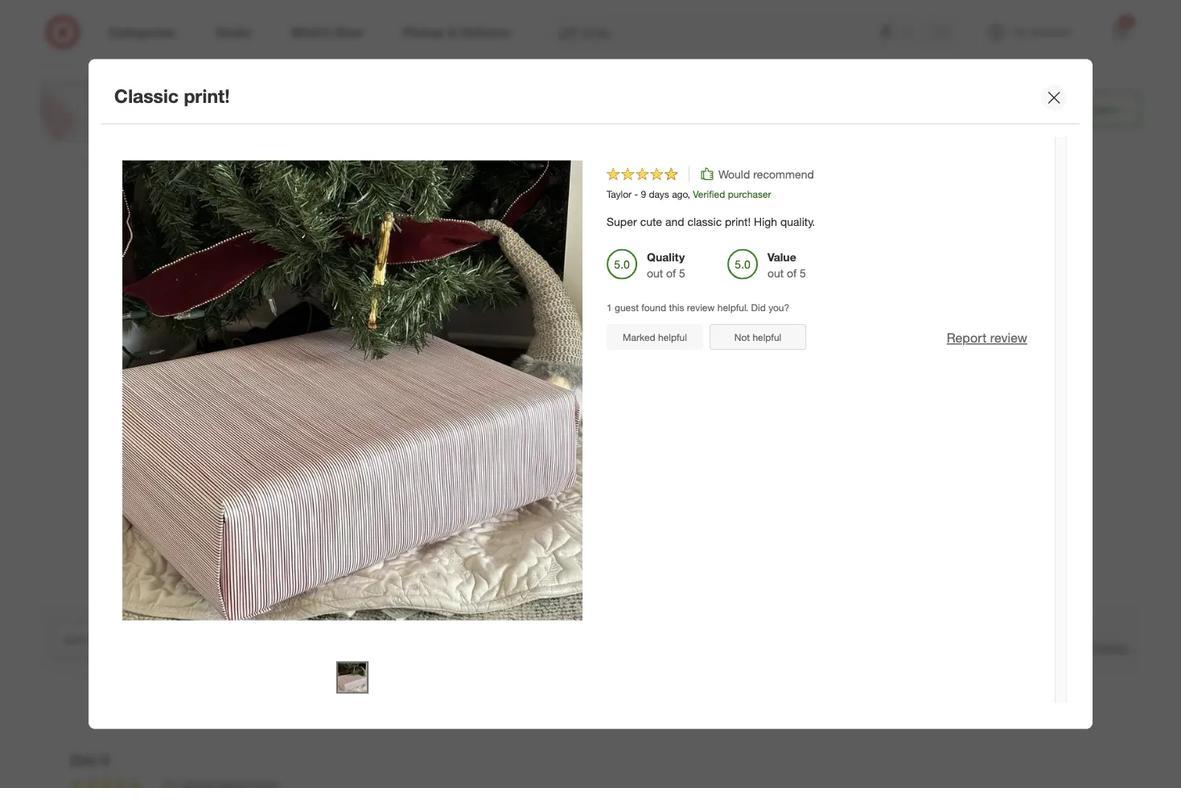 Task type: describe. For each thing, give the bounding box(es) containing it.
purchased
[[948, 113, 994, 126]]

marked helpful button
[[607, 324, 703, 350]]

ratings
[[641, 257, 675, 271]]

3 stars
[[311, 225, 340, 237]]

not helpful
[[734, 331, 781, 343]]

4 stars
[[311, 210, 340, 222]]

4 for 4 star ratings
[[609, 257, 616, 271]]

white
[[298, 99, 333, 115]]

What can we help you find? suggestions appear below search field
[[550, 14, 939, 50]]

1 vertical spatial target
[[512, 99, 550, 115]]

and
[[665, 215, 684, 229]]

3
[[311, 225, 316, 237]]

1 for 1 star
[[313, 256, 318, 268]]

write a review
[[558, 562, 623, 574]]

4 sponsored link from the left
[[706, 0, 838, 24]]

image of 25 sq ft thin stripe gift wrap white red/white - sugar paper™ + target image
[[40, 77, 105, 142]]

cute
[[640, 215, 662, 229]]

with photos
[[1022, 619, 1091, 635]]

25
[[117, 99, 132, 115]]

0 for 2 stars
[[559, 240, 564, 252]]

value inside the classic print! dialog
[[768, 250, 796, 264]]

recommend inside "% would recommend 2 recommendations"
[[781, 240, 854, 255]]

0 for 3 stars
[[559, 225, 564, 237]]

1 vertical spatial print!
[[725, 215, 751, 229]]

a
[[585, 562, 590, 574]]

2 sponsored link from the left
[[214, 0, 346, 26]]

9
[[641, 188, 646, 200]]

stripe
[[197, 99, 233, 115]]

1 star
[[313, 256, 337, 268]]

classic
[[114, 85, 179, 107]]

when
[[921, 113, 946, 126]]

2 stars
[[311, 240, 340, 252]]

,
[[688, 188, 690, 200]]

2 inside "% would recommend 2 recommendations"
[[728, 258, 735, 272]]

paper™
[[453, 99, 497, 115]]

get it
[[70, 751, 109, 770]]

get
[[70, 751, 96, 770]]

online
[[997, 113, 1023, 126]]

of down found on the right top
[[650, 328, 660, 343]]

$6.00
[[1013, 93, 1041, 108]]

sq
[[135, 99, 150, 115]]

guest ratings & reviews
[[480, 139, 701, 162]]

not helpful button
[[710, 324, 806, 350]]

1 vertical spatial quality
[[510, 312, 548, 326]]

star for 1
[[321, 256, 337, 268]]

shop all sugar paper + target 25 sq ft thin stripe gift wrap white red/white - sugar paper™ + target
[[117, 78, 550, 115]]

With photos checkbox
[[999, 619, 1015, 635]]

helpful.
[[718, 301, 748, 313]]

100
[[553, 195, 569, 207]]

days
[[649, 188, 669, 200]]

0 vertical spatial sugar
[[168, 78, 202, 94]]

would
[[741, 240, 777, 255]]

of up this
[[666, 266, 676, 280]]

% for 1 star
[[564, 256, 573, 268]]

28 link
[[1102, 14, 1138, 50]]

zoomed image element
[[122, 137, 583, 704]]

recommend inside the classic print! dialog
[[753, 167, 814, 181]]

5 sponsored link from the left
[[871, 0, 1003, 24]]

0 vertical spatial print!
[[184, 85, 230, 107]]

taylor
[[607, 188, 632, 200]]

photos
[[1051, 619, 1091, 635]]

would
[[719, 167, 750, 181]]

guest
[[480, 139, 532, 162]]

5 right ratings
[[679, 266, 685, 280]]

super
[[607, 215, 637, 229]]

5 up review
[[542, 328, 549, 343]]

5 stars
[[311, 195, 340, 207]]

review images
[[536, 379, 645, 398]]

all
[[152, 78, 164, 94]]

write
[[558, 562, 582, 574]]

purchases
[[1068, 641, 1128, 656]]

star for 4
[[619, 257, 638, 271]]

review
[[536, 379, 588, 398]]

0 % for 3 stars
[[559, 225, 573, 237]]

0 vertical spatial guest review image 1 of 1, full size image
[[122, 161, 583, 621]]

0 horizontal spatial quality out of 5
[[510, 312, 549, 343]]

high
[[754, 215, 777, 229]]

guest review image 1 of 1, zoom in image
[[534, 418, 634, 518]]

Verified purchases checkbox
[[999, 641, 1015, 657]]

wrap
[[263, 99, 294, 115]]

1 vertical spatial value
[[631, 312, 660, 326]]

thin
[[167, 99, 193, 115]]

0 % for 2 stars
[[559, 240, 573, 252]]

4 for 4
[[193, 122, 199, 136]]



Task type: locate. For each thing, give the bounding box(es) containing it.
value
[[768, 250, 796, 264], [631, 312, 660, 326]]

quality down and
[[647, 250, 685, 264]]

helpful down this
[[658, 331, 687, 343]]

review right report
[[990, 330, 1027, 346]]

gift
[[237, 99, 259, 115]]

you?
[[768, 301, 789, 313]]

value down the quality.
[[768, 250, 796, 264]]

2 helpful from the left
[[753, 331, 781, 343]]

quality up review
[[510, 312, 548, 326]]

stars up 1 star at the top
[[319, 240, 340, 252]]

0 horizontal spatial 1
[[313, 256, 318, 268]]

0 vertical spatial 4
[[193, 122, 199, 136]]

1 horizontal spatial star
[[619, 257, 638, 271]]

+ right paper™
[[501, 99, 508, 115]]

3 stars from the top
[[319, 225, 340, 237]]

2 stars from the top
[[319, 210, 340, 222]]

classic
[[687, 215, 722, 229]]

found
[[641, 301, 666, 313]]

ft
[[154, 99, 163, 115]]

- right red/white
[[404, 99, 409, 115]]

helpful inside button
[[753, 331, 781, 343]]

it
[[100, 751, 109, 770]]

recommend down the quality.
[[781, 240, 854, 255]]

0 %
[[559, 210, 573, 222], [559, 225, 573, 237], [559, 240, 573, 252], [559, 256, 573, 268]]

1 vertical spatial -
[[634, 188, 638, 200]]

0 vertical spatial verified
[[693, 188, 725, 200]]

paper
[[205, 78, 240, 94]]

quality out of 5 up review
[[510, 312, 549, 343]]

value out of 5
[[768, 250, 806, 280], [631, 312, 669, 343]]

stars for 5 stars
[[319, 195, 340, 207]]

quality inside the classic print! dialog
[[647, 250, 685, 264]]

stars
[[319, 195, 340, 207], [319, 210, 340, 222], [319, 225, 340, 237], [319, 240, 340, 252]]

4
[[193, 122, 199, 136], [311, 210, 316, 222], [609, 257, 616, 271]]

2 up helpful.
[[728, 258, 735, 272]]

3 0 from the top
[[559, 240, 564, 252]]

of up review
[[530, 328, 539, 343]]

verified down "with"
[[1022, 641, 1065, 656]]

verified purchases
[[1022, 641, 1128, 656]]

1 horizontal spatial verified
[[1022, 641, 1065, 656]]

4 stars from the top
[[319, 240, 340, 252]]

-
[[404, 99, 409, 115], [634, 188, 638, 200]]

did
[[751, 301, 766, 313]]

helpful
[[658, 331, 687, 343], [753, 331, 781, 343]]

1 vertical spatial quality out of 5
[[510, 312, 549, 343]]

shop
[[117, 78, 148, 94]]

quality
[[647, 250, 685, 264], [510, 312, 548, 326]]

helpful right not
[[753, 331, 781, 343]]

helpful for not helpful
[[753, 331, 781, 343]]

stars up 4 stars
[[319, 195, 340, 207]]

% would recommend 2 recommendations
[[725, 240, 854, 272]]

1 horizontal spatial helpful
[[753, 331, 781, 343]]

marked helpful
[[623, 331, 687, 343]]

0 horizontal spatial helpful
[[658, 331, 687, 343]]

not
[[734, 331, 750, 343]]

1 vertical spatial 2
[[728, 258, 735, 272]]

classic print!
[[114, 85, 230, 107]]

1 horizontal spatial value
[[768, 250, 796, 264]]

1 vertical spatial sugar
[[413, 99, 449, 115]]

- left 9
[[634, 188, 638, 200]]

+ up "gift"
[[243, 78, 251, 94]]

star down 2 stars
[[321, 256, 337, 268]]

% for 3 stars
[[564, 225, 573, 237]]

red/white
[[336, 99, 401, 115]]

helpful for marked helpful
[[658, 331, 687, 343]]

2 vertical spatial review
[[593, 562, 623, 574]]

4 link
[[117, 121, 215, 140]]

value out of 5 inside the classic print! dialog
[[768, 250, 806, 280]]

stars down 5 stars
[[319, 210, 340, 222]]

5
[[311, 195, 316, 207], [679, 266, 685, 280], [800, 266, 806, 280], [542, 328, 549, 343], [663, 328, 669, 343]]

1 horizontal spatial quality out of 5
[[647, 250, 685, 280]]

1 vertical spatial value out of 5
[[631, 312, 669, 343]]

recommendations
[[738, 258, 829, 272]]

1 inside the classic print! dialog
[[607, 301, 612, 313]]

0 vertical spatial 1
[[313, 256, 318, 268]]

4 star ratings
[[609, 257, 675, 271]]

target
[[255, 78, 290, 94], [512, 99, 550, 115]]

2 horizontal spatial review
[[990, 330, 1027, 346]]

2 vertical spatial 4
[[609, 257, 616, 271]]

0 horizontal spatial review
[[593, 562, 623, 574]]

0 vertical spatial +
[[243, 78, 251, 94]]

2 0 % from the top
[[559, 225, 573, 237]]

4 inside "link"
[[193, 122, 199, 136]]

review
[[687, 301, 715, 313], [990, 330, 1027, 346], [593, 562, 623, 574]]

sponsored link
[[50, 0, 182, 24], [214, 0, 346, 26], [542, 0, 674, 26], [706, 0, 838, 24], [871, 0, 1003, 24], [1035, 0, 1167, 24]]

ratings
[[537, 139, 605, 162]]

0 vertical spatial recommend
[[753, 167, 814, 181]]

1 vertical spatial recommend
[[781, 240, 854, 255]]

1 guest found this review helpful. did you?
[[607, 301, 789, 313]]

% for 5 stars
[[569, 195, 579, 207]]

0 horizontal spatial sugar
[[168, 78, 202, 94]]

1 horizontal spatial -
[[634, 188, 638, 200]]

0 vertical spatial target
[[255, 78, 290, 94]]

- inside shop all sugar paper + target 25 sq ft thin stripe gift wrap white red/white - sugar paper™ + target
[[404, 99, 409, 115]]

classic print! dialog
[[89, 59, 1093, 729]]

quality.
[[780, 215, 815, 229]]

100 %
[[553, 195, 579, 207]]

4 down stripe
[[193, 122, 199, 136]]

1 horizontal spatial print!
[[725, 215, 751, 229]]

1 vertical spatial 1
[[607, 301, 612, 313]]

1 horizontal spatial value out of 5
[[768, 250, 806, 280]]

write a review button
[[551, 555, 630, 581]]

guest review image 1 of 1, full size image
[[122, 161, 583, 621], [336, 662, 369, 694]]

star
[[321, 256, 337, 268], [619, 257, 638, 271]]

report
[[947, 330, 987, 346]]

of
[[666, 266, 676, 280], [787, 266, 797, 280], [530, 328, 539, 343], [650, 328, 660, 343]]

1 0 from the top
[[559, 210, 564, 222]]

value up marked
[[631, 312, 660, 326]]

5 right marked
[[663, 328, 669, 343]]

0
[[559, 210, 564, 222], [559, 225, 564, 237], [559, 240, 564, 252], [559, 256, 564, 268]]

0 vertical spatial review
[[687, 301, 715, 313]]

1 for 1 guest found this review helpful. did you?
[[607, 301, 612, 313]]

&
[[610, 139, 622, 162]]

2 horizontal spatial 4
[[609, 257, 616, 271]]

with
[[1022, 619, 1047, 635]]

0 for 4 stars
[[559, 210, 564, 222]]

quality out of 5 up this
[[647, 250, 685, 280]]

0 vertical spatial quality out of 5
[[647, 250, 685, 280]]

0 horizontal spatial -
[[404, 99, 409, 115]]

4 up 3
[[311, 210, 316, 222]]

purchaser
[[728, 188, 771, 200]]

- inside the classic print! dialog
[[634, 188, 638, 200]]

1 down 2 stars
[[313, 256, 318, 268]]

sugar
[[168, 78, 202, 94], [413, 99, 449, 115]]

0 horizontal spatial value out of 5
[[631, 312, 669, 343]]

3 sponsored link from the left
[[542, 0, 674, 26]]

0 vertical spatial -
[[404, 99, 409, 115]]

target up wrap
[[255, 78, 290, 94]]

0 horizontal spatial print!
[[184, 85, 230, 107]]

1 horizontal spatial sugar
[[413, 99, 449, 115]]

1 vertical spatial verified
[[1022, 641, 1065, 656]]

% inside "% would recommend 2 recommendations"
[[725, 240, 737, 255]]

6 sponsored link from the left
[[1035, 0, 1167, 24]]

0 horizontal spatial quality
[[510, 312, 548, 326]]

stars for 2 stars
[[319, 240, 340, 252]]

verified
[[693, 188, 725, 200], [1022, 641, 1065, 656]]

0 horizontal spatial verified
[[693, 188, 725, 200]]

4 0 % from the top
[[559, 256, 573, 268]]

2 down 3
[[311, 240, 316, 252]]

quality out of 5 inside the classic print! dialog
[[647, 250, 685, 280]]

0 vertical spatial value
[[768, 250, 796, 264]]

guest
[[615, 301, 639, 313]]

0 horizontal spatial 2
[[311, 240, 316, 252]]

verified inside the classic print! dialog
[[693, 188, 725, 200]]

print! left high
[[725, 215, 751, 229]]

sugar left paper™
[[413, 99, 449, 115]]

print!
[[184, 85, 230, 107], [725, 215, 751, 229]]

verified right ","
[[693, 188, 725, 200]]

28
[[1122, 16, 1131, 27]]

reviews
[[628, 139, 701, 162]]

1 helpful from the left
[[658, 331, 687, 343]]

+
[[243, 78, 251, 94], [501, 99, 508, 115]]

1 vertical spatial review
[[990, 330, 1027, 346]]

images
[[593, 379, 645, 398]]

super cute and classic print! high quality.
[[607, 215, 815, 229]]

stars for 3 stars
[[319, 225, 340, 237]]

marked
[[623, 331, 656, 343]]

1 horizontal spatial target
[[512, 99, 550, 115]]

0 vertical spatial 2
[[311, 240, 316, 252]]

0 horizontal spatial target
[[255, 78, 290, 94]]

star left ratings
[[619, 257, 638, 271]]

1
[[313, 256, 318, 268], [607, 301, 612, 313]]

4 down super
[[609, 257, 616, 271]]

0 vertical spatial quality
[[647, 250, 685, 264]]

0 % for 1 star
[[559, 256, 573, 268]]

1 horizontal spatial quality
[[647, 250, 685, 264]]

0 vertical spatial value out of 5
[[768, 250, 806, 280]]

ago
[[672, 188, 688, 200]]

1 horizontal spatial 1
[[607, 301, 612, 313]]

1 horizontal spatial review
[[687, 301, 715, 313]]

review right a
[[593, 562, 623, 574]]

4 0 from the top
[[559, 256, 564, 268]]

sponsored
[[50, 12, 98, 24], [706, 12, 754, 24], [871, 12, 918, 24], [1035, 12, 1082, 24], [214, 14, 262, 26], [542, 14, 590, 26]]

target up guest
[[512, 99, 550, 115]]

stars up 2 stars
[[319, 225, 340, 237]]

0 for 1 star
[[559, 256, 564, 268]]

when purchased online
[[921, 113, 1023, 126]]

0 horizontal spatial value
[[631, 312, 660, 326]]

guest review image 1 of 1, full size image inside zoomed image element
[[336, 662, 369, 694]]

review right this
[[687, 301, 715, 313]]

1 sponsored link from the left
[[50, 0, 182, 24]]

1 vertical spatial guest review image 1 of 1, full size image
[[336, 662, 369, 694]]

search button
[[928, 14, 967, 53]]

5 up 4 stars
[[311, 195, 316, 207]]

out
[[647, 266, 663, 280], [768, 266, 784, 280], [510, 328, 526, 343], [631, 328, 647, 343]]

stars for 4 stars
[[319, 210, 340, 222]]

0 % for 4 stars
[[559, 210, 573, 222]]

1 vertical spatial 4
[[311, 210, 316, 222]]

would recommend
[[719, 167, 814, 181]]

1 0 % from the top
[[559, 210, 573, 222]]

% for 2 stars
[[564, 240, 573, 252]]

taylor - 9 days ago , verified purchaser
[[607, 188, 771, 200]]

0 horizontal spatial 4
[[193, 122, 199, 136]]

0 horizontal spatial +
[[243, 78, 251, 94]]

report review button
[[947, 329, 1027, 347]]

0 horizontal spatial star
[[321, 256, 337, 268]]

helpful inside button
[[658, 331, 687, 343]]

print! left "gift"
[[184, 85, 230, 107]]

report review
[[947, 330, 1027, 346]]

2 0 from the top
[[559, 225, 564, 237]]

3 0 % from the top
[[559, 240, 573, 252]]

recommend up purchaser
[[753, 167, 814, 181]]

this
[[669, 301, 684, 313]]

1 stars from the top
[[319, 195, 340, 207]]

5 down the quality.
[[800, 266, 806, 280]]

of up you?
[[787, 266, 797, 280]]

1 vertical spatial +
[[501, 99, 508, 115]]

sugar up 'thin'
[[168, 78, 202, 94]]

1 horizontal spatial 4
[[311, 210, 316, 222]]

4 for 4 stars
[[311, 210, 316, 222]]

5.0
[[620, 194, 664, 234]]

1 horizontal spatial +
[[501, 99, 508, 115]]

1 horizontal spatial 2
[[728, 258, 735, 272]]

1 left guest
[[607, 301, 612, 313]]

search
[[928, 26, 967, 41]]

% for 4 stars
[[564, 210, 573, 222]]



Task type: vqa. For each thing, say whether or not it's contained in the screenshot.
select
no



